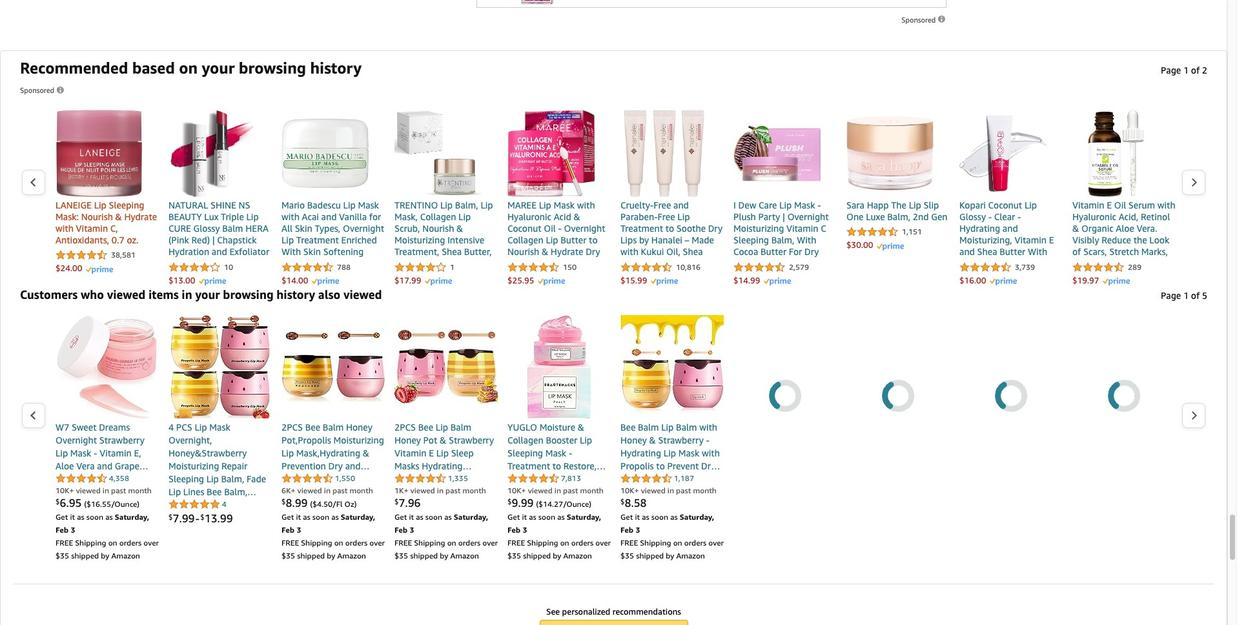 Task type: describe. For each thing, give the bounding box(es) containing it.
restore,
[[564, 460, 597, 471]]

4 as from the left
[[332, 512, 339, 522]]

retinol
[[1142, 211, 1171, 222]]

1 for customers who viewed items in your browsing history also viewed
[[1184, 290, 1189, 301]]

1,151
[[900, 227, 923, 236]]

2nd
[[913, 211, 929, 222]]

2pcs bee lip balm honey pot & strawberry vitamin e lip sleep masks hydrating prevention dry and cracked lip scrubs exfoliator, reduces lip lines, lip exfoliating link
[[395, 421, 498, 523]]

2 list item from the left
[[847, 315, 950, 476]]

- down the booster
[[569, 447, 573, 458]]

& right acid
[[574, 211, 581, 222]]

shipping for 8
[[301, 538, 332, 548]]

shipped for 8
[[297, 551, 325, 560]]

5 $35 from the left
[[621, 551, 634, 560]]

3,739
[[1014, 262, 1036, 272]]

saturday, feb 3 for 6
[[56, 512, 149, 535]]

oil inside mario badescu lip mask with acai and vanilla for all skin types, overnight lip treatment enriched with skin softening coconut oil and hydrating shea butter
[[318, 258, 330, 269]]

on for bee balm lip balm with honey & strawberry - hydrating lip mask with propolis to prevent dry, cracked lips
[[674, 538, 683, 548]]

balm inside 2pcs bee lip balm honey pot & strawberry vitamin e lip sleep masks hydrating prevention dry and cracked lip scrubs exfoliator, reduces lip lines, lip exfoliating
[[451, 422, 472, 433]]

viewed right who
[[107, 287, 146, 301]]

$ for $ 9 . 99 ($14.27/ounce)
[[508, 498, 512, 506]]

- left clear
[[989, 211, 992, 222]]

sleep
[[451, 447, 474, 458]]

soon for 6
[[86, 512, 103, 522]]

vitamin inside 'i dew care lip mask - plush party | overnight moisturizing vitamin c sleeping balm, with cocoa butter for dry lips, 0.42 oz'
[[787, 223, 819, 234]]

butter, inside cruelty-free and paraben-free lip treatment to soothe dry lips by hanalei – made with kukui oil, shea butter, grapeseed oil – made in usa – mauve pink tint travel-size 3 pack (5ml/5g/0.17oz x 3 tubes)
[[621, 258, 649, 269]]

. down &prevention on the bottom left
[[217, 511, 220, 525]]

lines,
[[395, 512, 418, 523]]

- right clear
[[1018, 211, 1022, 222]]

lips
[[475, 258, 489, 269]]

luxe
[[866, 211, 885, 222]]

get it as soon as for 9
[[508, 512, 567, 522]]

and up '100%'
[[960, 246, 975, 257]]

4 for 4 pcs lip mask overnight, honey&strawberry moisturizing repair sleeping lip balm, fade lip lines bee balm, hydrating &prevention dry and crack lip scrubs exfoliator (2 honey & 2 strawberry)
[[169, 422, 174, 433]]

on for 2pcs bee lip balm honey pot & strawberry vitamin e lip sleep masks hydrating prevention dry and cracked lip scrubs exfoliator, reduces lip lines, lip exfoliating
[[447, 538, 457, 548]]

page 1 of 2
[[1162, 64, 1208, 75]]

skin inside the maree lip mask with hyaluronic acid & coconut oil - overnight collagen lip butter to nourish & hydrate dry cracked lips - moisturizer for skin care with shea & cocoa butter - sleeping lip butter balm
[[570, 270, 588, 281]]

collagen inside yuglo moisture & collagen booster lip sleeping mask - treatment to restore, hydrate & plump dry chapped lips - peach
[[508, 434, 544, 445]]

strawberry)
[[169, 538, 217, 549]]

1 list item from the left
[[734, 315, 837, 476]]

10 as from the left
[[671, 512, 678, 522]]

strawberry for 8
[[659, 434, 704, 445]]

in down $13.00
[[182, 287, 192, 301]]

3 up x
[[707, 282, 712, 293]]

mask inside bee balm lip balm with honey & strawberry - hydrating lip mask with propolis to prevent dry, cracked lips
[[679, 447, 700, 458]]

| inside 'i dew care lip mask - plush party | overnight moisturizing vitamin c sleeping balm, with cocoa butter for dry lips, 0.42 oz'
[[783, 211, 786, 222]]

aloe for acid,
[[1117, 223, 1135, 234]]

and up the types,
[[321, 211, 337, 222]]

maree lip mask with hyaluronic acid & coconut oil - overnight collagen lip butter to nourish & hydrate dry cracked lips - moisturizer for skin care with shea & cocoa butter - sleeping lip butter balm
[[508, 199, 609, 316]]

hanalei
[[652, 235, 683, 246]]

balm, inside the trentino lip balm, lip mask, collagen lip scrub, nourish & moisturizing intensive treatment, shea butter, hydrate dry craked lips with vitamin e, plumper of fine lines & wrinkles with peptide
[[455, 199, 479, 210]]

- up $25.95 link
[[561, 258, 565, 269]]

vitamin e oil serum with hyaluronic acid, retinol & organic aloe vera. visibly reduce the look of scars, stretch marks, dark spots & wrinkles for hydrated & youthful skin. face & body moisturizer, 1oz
[[1073, 199, 1176, 304]]

treatment inside natural shine ns beauty lux triple lip cure glossy balm hera (pink red) | chapstick hydration and exfoliator | overnight lip treatment care deep nourishing for dry cracked chapped lips (0.17oz)
[[169, 270, 211, 281]]

irresistible
[[56, 499, 98, 510]]

mario badescu lip mask with acai and vanilla for all skin types, overnight lip treatment enriched with skin softening coconut oil and hydrating shea butter
[[282, 199, 384, 281]]

& up 150 link
[[542, 246, 549, 257]]

overnight inside the w7 sweet dreams overnight strawberry lip mask - vitamin e, aloe vera and grape seed oil - for hydrated, full looking & irresistible lips
[[56, 434, 97, 445]]

slip
[[924, 199, 940, 210]]

3 as from the left
[[303, 512, 311, 522]]

2,579 link
[[734, 261, 810, 274]]

for inside mario badescu lip mask with acai and vanilla for all skin types, overnight lip treatment enriched with skin softening coconut oil and hydrating shea butter
[[369, 211, 381, 222]]

dry inside the maree lip mask with hyaluronic acid & coconut oil - overnight collagen lip butter to nourish & hydrate dry cracked lips - moisturizer for skin care with shea & cocoa butter - sleeping lip butter balm
[[586, 246, 601, 257]]

5 feb from the left
[[621, 525, 634, 535]]

and down clear
[[1003, 223, 1019, 234]]

2 horizontal spatial –
[[711, 258, 715, 269]]

5 get it as soon as from the left
[[621, 512, 680, 522]]

mask inside 'i dew care lip mask - plush party | overnight moisturizing vitamin c sleeping balm, with cocoa butter for dry lips, 0.42 oz'
[[795, 199, 816, 210]]

5 amazon from the left
[[677, 551, 705, 560]]

by inside cruelty-free and paraben-free lip treatment to soothe dry lips by hanalei – made with kukui oil, shea butter, grapeseed oil – made in usa – mauve pink tint travel-size 3 pack (5ml/5g/0.17oz x 3 tubes)
[[640, 235, 649, 246]]

scars,
[[1084, 246, 1108, 257]]

38,581 link
[[56, 249, 136, 262]]

e, inside the w7 sweet dreams overnight strawberry lip mask - vitamin e, aloe vera and grape seed oil - for hydrated, full looking & irresistible lips
[[134, 447, 141, 458]]

with for and
[[1028, 246, 1048, 257]]

(2
[[211, 525, 219, 536]]

7,813 link
[[508, 472, 581, 485]]

$ for $ 7 . 96
[[395, 498, 399, 506]]

0.42
[[755, 258, 773, 269]]

ns
[[239, 199, 250, 210]]

w7 sweet dreams overnight strawberry lip mask - vitamin e, aloe vera and grape seed oil - for hydrated, full looking & irresi image
[[56, 315, 159, 418]]

tubes)
[[621, 305, 646, 316]]

3 free from the left
[[395, 538, 412, 548]]

gen
[[932, 211, 948, 222]]

shea inside the trentino lip balm, lip mask, collagen lip scrub, nourish & moisturizing intensive treatment, shea butter, hydrate dry craked lips with vitamin e, plumper of fine lines & wrinkles with peptide
[[442, 246, 462, 257]]

hyaluronic inside the maree lip mask with hyaluronic acid & coconut oil - overnight collagen lip butter to nourish & hydrate dry cracked lips - moisturizer for skin care with shea & cocoa butter - sleeping lip butter balm
[[508, 211, 552, 222]]

lips inside yuglo moisture & collagen booster lip sleeping mask - treatment to restore, hydrate & plump dry chapped lips - peach
[[547, 486, 563, 497]]

& down stretch
[[1120, 258, 1127, 269]]

maree lip mask with hyaluronic acid & coconut oil - overnight collagen lip butter to nourish & hydrate dry cracked lips - moisturizer for skin care with shea & cocoa butter - sleeping lip butter balm image
[[508, 110, 595, 197]]

0 vertical spatial 2
[[1203, 64, 1208, 75]]

vegan
[[1021, 270, 1047, 281]]

bee balm lip balm with honey & strawberry - hydrating lip mask with propolis to prevent dry, cracked lips
[[621, 422, 720, 484]]

balm, inside sara happ the lip slip one luxe balm, 2nd gen
[[888, 211, 911, 222]]

4,358
[[109, 473, 129, 483]]

hydrating inside 4 pcs lip mask overnight, honey&strawberry moisturizing repair sleeping lip balm, fade lip lines bee balm, hydrating &prevention dry and crack lip scrubs exfoliator (2 honey & 2 strawberry)
[[169, 499, 209, 510]]

get it as soon as for 6
[[56, 512, 115, 522]]

lips inside bee balm lip balm with honey & strawberry - hydrating lip mask with propolis to prevent dry, cracked lips
[[656, 473, 672, 484]]

3 right x
[[717, 293, 722, 304]]

2 as from the left
[[105, 512, 113, 522]]

5 get from the left
[[621, 512, 633, 522]]

1 horizontal spatial |
[[212, 235, 215, 246]]

2pcs bee balm honey pot,propolis moisturizing lip mask,hydrating & prevention dry and cracked lip scrubs exfoliator link
[[282, 421, 385, 497]]

10k+ viewed in past month for 95
[[56, 486, 152, 495]]

3 for 2pcs bee balm honey pot,propolis moisturizing lip mask,hydrating & prevention dry and cracked lip scrubs exfoliator
[[297, 525, 301, 535]]

3 saturday, feb 3 from the left
[[395, 512, 488, 535]]

scrub,
[[395, 223, 420, 234]]

free for 8
[[282, 538, 299, 548]]

in for yuglo moisture & collagen booster lip sleeping mask - treatment to restore, hydrate & plump dry chapped lips - peach
[[555, 486, 561, 495]]

10k+ for 6
[[56, 486, 74, 495]]

page for customers who viewed items in your browsing history also viewed
[[1162, 290, 1182, 301]]

and inside 2pcs bee balm honey pot,propolis moisturizing lip mask,hydrating & prevention dry and cracked lip scrubs exfoliator
[[345, 460, 361, 471]]

5 as from the left
[[416, 512, 424, 522]]

mask inside yuglo moisture & collagen booster lip sleeping mask - treatment to restore, hydrate & plump dry chapped lips - peach
[[546, 447, 567, 458]]

next image
[[1191, 411, 1198, 421]]

vitamin inside the w7 sweet dreams overnight strawberry lip mask - vitamin e, aloe vera and grape seed oil - for hydrated, full looking & irresistible lips
[[100, 447, 132, 458]]

trentino lip balm, lip mask, collagen lip scrub, nourish & moisturizing intensive treatment, shea butter, hydrate dry craked lips with vitamin e, plumper of fine lines & wrinkles with peptide
[[395, 199, 493, 304]]

scrubs inside 4 pcs lip mask overnight, honey&strawberry moisturizing repair sleeping lip balm, fade lip lines bee balm, hydrating &prevention dry and crack lip scrubs exfoliator (2 honey & 2 strawberry)
[[243, 512, 270, 523]]

for inside the maree lip mask with hyaluronic acid & coconut oil - overnight collagen lip butter to nourish & hydrate dry cracked lips - moisturizer for skin care with shea & cocoa butter - sleeping lip butter balm
[[556, 270, 568, 281]]

- up looking
[[92, 473, 96, 484]]

& left plump
[[543, 473, 550, 484]]

& down 150 link
[[551, 282, 557, 293]]

lip inside yuglo moisture & collagen booster lip sleeping mask - treatment to restore, hydrate & plump dry chapped lips - peach
[[580, 434, 592, 445]]

balm, up &prevention on the bottom left
[[224, 486, 248, 497]]

- down acid
[[558, 223, 562, 234]]

dry inside 2pcs bee lip balm honey pot & strawberry vitamin e lip sleep masks hydrating prevention dry and cracked lip scrubs exfoliator, reduces lip lines, lip exfoliating
[[442, 473, 456, 484]]

mask inside mario badescu lip mask with acai and vanilla for all skin types, overnight lip treatment enriched with skin softening coconut oil and hydrating shea butter
[[358, 199, 379, 210]]

see personalized recommendations
[[547, 606, 682, 617]]

for inside vitamin e oil serum with hyaluronic acid, retinol & organic aloe vera. visibly reduce the look of scars, stretch marks, dark spots & wrinkles for hydrated & youthful skin. face & body moisturizer, 1oz
[[1073, 270, 1085, 281]]

2 inside 4 pcs lip mask overnight, honey&strawberry moisturizing repair sleeping lip balm, fade lip lines bee balm, hydrating &prevention dry and crack lip scrubs exfoliator (2 honey & 2 strawberry)
[[259, 525, 264, 536]]

shea inside mario badescu lip mask with acai and vanilla for all skin types, overnight lip treatment enriched with skin softening coconut oil and hydrating shea butter
[[325, 270, 345, 281]]

1 horizontal spatial –
[[685, 235, 690, 246]]

strawberry for 7
[[449, 434, 494, 445]]

3 10k+ from the left
[[621, 486, 639, 495]]

e, inside the trentino lip balm, lip mask, collagen lip scrub, nourish & moisturizing intensive treatment, shea butter, hydrate dry craked lips with vitamin e, plumper of fine lines & wrinkles with peptide
[[448, 270, 456, 281]]

free shipping on orders over $35 shipped by amazon for 9
[[508, 538, 611, 560]]

amazon for 6
[[111, 551, 140, 560]]

party
[[759, 211, 781, 222]]

orders for 6
[[119, 538, 142, 548]]

collagen inside the trentino lip balm, lip mask, collagen lip scrub, nourish & moisturizing intensive treatment, shea butter, hydrate dry craked lips with vitamin e, plumper of fine lines & wrinkles with peptide
[[420, 211, 456, 222]]

$ 7 . 96
[[395, 496, 421, 509]]

dew
[[739, 199, 757, 210]]

5 shipped from the left
[[636, 551, 664, 560]]

hydrate inside the trentino lip balm, lip mask, collagen lip scrub, nourish & moisturizing intensive treatment, shea butter, hydrate dry craked lips with vitamin e, plumper of fine lines & wrinkles with peptide
[[395, 258, 427, 269]]

kopari
[[960, 199, 986, 210]]

dry inside yuglo moisture & collagen booster lip sleeping mask - treatment to restore, hydrate & plump dry chapped lips - peach
[[581, 473, 595, 484]]

oz.
[[127, 235, 139, 246]]

with inside laneige lip sleeping mask: nourish & hydrate with vitamin c, antioxidants, 0.7 oz.
[[56, 223, 74, 234]]

balm, down repair
[[221, 473, 244, 484]]

in for 2pcs bee balm honey pot,propolis moisturizing lip mask,hydrating & prevention dry and cracked lip scrubs exfoliator
[[324, 486, 331, 495]]

& up body
[[1128, 270, 1135, 281]]

strawberry inside the w7 sweet dreams overnight strawberry lip mask - vitamin e, aloe vera and grape seed oil - for hydrated, full looking & irresistible lips
[[99, 434, 145, 445]]

shipping for 9
[[527, 538, 558, 548]]

$15.99 link
[[621, 274, 678, 286]]

($4.50/fl oz) link
[[310, 498, 357, 509]]

booster
[[546, 434, 578, 445]]

vera.
[[1137, 223, 1158, 234]]

it for 9
[[522, 512, 527, 522]]

& right face
[[1116, 282, 1122, 293]]

cruelty-free and paraben-free lip treatment to soothe dry lips by hanalei – made with kukui oil, shea butter, grapeseed oil – made in usa – mauve pink tint travel-size 3 pack (5ml/5g/0.17oz x 3 tubes)
[[621, 199, 723, 316]]

treatment inside mario badescu lip mask with acai and vanilla for all skin types, overnight lip treatment enriched with skin softening coconut oil and hydrating shea butter
[[296, 235, 339, 246]]

to inside cruelty-free and paraben-free lip treatment to soothe dry lips by hanalei – made with kukui oil, shea butter, grapeseed oil – made in usa – mauve pink tint travel-size 3 pack (5ml/5g/0.17oz x 3 tubes)
[[666, 223, 675, 234]]

. for $ 7 . 96
[[405, 496, 408, 509]]

- inside bee balm lip balm with honey & strawberry - hydrating lip mask with propolis to prevent dry, cracked lips
[[706, 434, 710, 445]]

$16.00 link
[[960, 274, 1017, 286]]

0 horizontal spatial |
[[169, 258, 171, 269]]

exfoliator inside 4 pcs lip mask overnight, honey&strawberry moisturizing repair sleeping lip balm, fade lip lines bee balm, hydrating &prevention dry and crack lip scrubs exfoliator (2 honey & 2 strawberry)
[[169, 525, 208, 536]]

hydrated
[[1087, 270, 1126, 281]]

stretch
[[1110, 246, 1140, 257]]

3 10k+ viewed in past month from the left
[[621, 486, 717, 495]]

nourish inside laneige lip sleeping mask: nourish & hydrate with vitamin c, antioxidants, 0.7 oz.
[[81, 211, 113, 222]]

8 for 99
[[286, 496, 292, 509]]

lips inside the maree lip mask with hyaluronic acid & coconut oil - overnight collagen lip butter to nourish & hydrate dry cracked lips - moisturizer for skin care with shea & cocoa butter - sleeping lip butter balm
[[543, 258, 559, 269]]

care inside the maree lip mask with hyaluronic acid & coconut oil - overnight collagen lip butter to nourish & hydrate dry cracked lips - moisturizer for skin care with shea & cocoa butter - sleeping lip butter balm
[[590, 270, 609, 281]]

vera
[[76, 460, 95, 471]]

oil, inside kopari coconut lip glossy - clear - hydrating and moisturizing, vitamin e and shea butter with 100% organic coconut oil, non gmo, vegan sulfate free 0.35 oz
[[960, 270, 974, 281]]

hydrating inside 2pcs bee lip balm honey pot & strawberry vitamin e lip sleep masks hydrating prevention dry and cracked lip scrubs exfoliator, reduces lip lines, lip exfoliating
[[422, 460, 463, 471]]

amazon for 8
[[338, 551, 366, 560]]

balm, inside 'i dew care lip mask - plush party | overnight moisturizing vitamin c sleeping balm, with cocoa butter for dry lips, 0.42 oz'
[[772, 235, 795, 246]]

lips inside cruelty-free and paraben-free lip treatment to soothe dry lips by hanalei – made with kukui oil, shea butter, grapeseed oil – made in usa – mauve pink tint travel-size 3 pack (5ml/5g/0.17oz x 3 tubes)
[[621, 235, 637, 246]]

$ 8 . 58
[[621, 496, 647, 509]]

1 vertical spatial history
[[277, 287, 315, 301]]

serum
[[1129, 199, 1156, 210]]

leave feedback on sponsored ad element
[[902, 15, 947, 24]]

99 right the 13 at the left
[[220, 511, 233, 525]]

5 free from the left
[[621, 538, 638, 548]]

2pcs bee balm honey pot,propolis moisturizing lip mask,hydrating & prevention dry and cracked lip scrubs exfoliator image
[[282, 315, 385, 418]]

yuglo moisture & collagen booster lip sleeping mask - treatment to restore, hydrate & plump dry chapped lips - peach image
[[508, 315, 611, 418]]

0 vertical spatial skin
[[295, 223, 313, 234]]

peach
[[571, 486, 596, 497]]

and inside 2pcs bee lip balm honey pot & strawberry vitamin e lip sleep masks hydrating prevention dry and cracked lip scrubs exfoliator, reduces lip lines, lip exfoliating
[[458, 473, 474, 484]]

1 for recommended based on your browsing history
[[1184, 64, 1189, 75]]

moisturizing inside 2pcs bee balm honey pot,propolis moisturizing lip mask,hydrating & prevention dry and cracked lip scrubs exfoliator
[[334, 434, 384, 445]]

- down $25.95 link
[[536, 293, 540, 304]]

8 as from the left
[[558, 512, 565, 522]]

4 pcs lip mask overnight, honey&strawberry moisturizing repair sleeping lip balm, fade lip lines bee balm, hydrating &prevention dry and crack lip scrubs exfoliator (2 honey & 2 strawberry)
[[169, 422, 270, 549]]

5 shipping from the left
[[640, 538, 672, 548]]

shipped for 9
[[523, 551, 551, 560]]

prevention inside 2pcs bee lip balm honey pot & strawberry vitamin e lip sleep masks hydrating prevention dry and cracked lip scrubs exfoliator, reduces lip lines, lip exfoliating
[[395, 473, 439, 484]]

on for w7 sweet dreams overnight strawberry lip mask - vitamin e, aloe vera and grape seed oil - for hydrated, full looking & irresistible lips
[[108, 538, 117, 548]]

vitamin e oil serum with hyaluronic acid, retinol & organic aloe vera. visibly reduce the look of scars, stretch marks, dark spots & wrinkles for hydrated & youthful skin. face & body moisturizer, 1oz image
[[1073, 110, 1160, 197]]

glossy inside kopari coconut lip glossy - clear - hydrating and moisturizing, vitamin e and shea butter with 100% organic coconut oil, non gmo, vegan sulfate free 0.35 oz
[[960, 211, 987, 222]]

$14.99
[[734, 275, 761, 285]]

in for bee balm lip balm with honey & strawberry - hydrating lip mask with propolis to prevent dry, cracked lips
[[668, 486, 674, 495]]

shipped for 6
[[71, 551, 99, 560]]

past for 8
[[333, 486, 348, 495]]

3 feb from the left
[[395, 525, 408, 535]]

balm up propolis on the right bottom
[[638, 422, 659, 433]]

spots
[[1095, 258, 1118, 269]]

& up intensive at left
[[457, 223, 463, 234]]

oil inside cruelty-free and paraben-free lip treatment to soothe dry lips by hanalei – made with kukui oil, shea butter, grapeseed oil – made in usa – mauve pink tint travel-size 3 pack (5ml/5g/0.17oz x 3 tubes)
[[697, 258, 709, 269]]

- up '($14.27/ounce)' link at the left of the page
[[565, 486, 569, 497]]

for inside 'i dew care lip mask - plush party | overnight moisturizing vitamin c sleeping balm, with cocoa butter for dry lips, 0.42 oz'
[[789, 246, 803, 257]]

1,550 link
[[282, 472, 355, 485]]

nourish inside the maree lip mask with hyaluronic acid & coconut oil - overnight collagen lip butter to nourish & hydrate dry cracked lips - moisturizer for skin care with shea & cocoa butter - sleeping lip butter balm
[[508, 246, 540, 257]]

7,813
[[561, 473, 581, 483]]

oil, inside cruelty-free and paraben-free lip treatment to soothe dry lips by hanalei – made with kukui oil, shea butter, grapeseed oil – made in usa – mauve pink tint travel-size 3 pack (5ml/5g/0.17oz x 3 tubes)
[[667, 246, 681, 257]]

$30.00 link
[[847, 239, 904, 250]]

10k+ viewed in past month for 99
[[508, 486, 604, 495]]

list for next icon
[[46, 110, 1182, 317]]

3 for 2pcs bee lip balm honey pot & strawberry vitamin e lip sleep masks hydrating prevention dry and cracked lip scrubs exfoliator, reduces lip lines, lip exfoliating
[[410, 525, 414, 535]]

($14.27/ounce) link
[[536, 498, 592, 509]]

. for $ 9 . 99 ($14.27/ounce)
[[518, 496, 521, 509]]

and inside the w7 sweet dreams overnight strawberry lip mask - vitamin e, aloe vera and grape seed oil - for hydrated, full looking & irresistible lips
[[97, 460, 113, 471]]

& up visibly
[[1073, 223, 1080, 234]]

vanilla
[[339, 211, 367, 222]]

badescu
[[307, 199, 341, 210]]

1k+ viewed in past month
[[395, 486, 486, 495]]

glossy inside natural shine ns beauty lux triple lip cure glossy balm hera (pink red) | chapstick hydration and exfoliator | overnight lip treatment care deep nourishing for dry cracked chapped lips (0.17oz)
[[193, 223, 220, 234]]

previous image
[[30, 178, 37, 187]]

& inside 4 pcs lip mask overnight, honey&strawberry moisturizing repair sleeping lip balm, fade lip lines bee balm, hydrating &prevention dry and crack lip scrubs exfoliator (2 honey & 2 strawberry)
[[250, 525, 257, 536]]

4 pcs lip mask overnight, honey&strawberry moisturizing repair sleeping lip balm, fade lip lines bee balm, hydrating &prevent image
[[169, 315, 272, 418]]

99 for ($4.50/fl
[[295, 496, 308, 509]]

exfoliating
[[435, 512, 479, 523]]

5 it from the left
[[635, 512, 640, 522]]

plump
[[552, 473, 579, 484]]

($14.27/ounce)
[[536, 499, 592, 509]]

feb for 8
[[282, 525, 295, 535]]

who
[[81, 287, 104, 301]]

1 as from the left
[[77, 512, 84, 522]]

coconut up 'vegan'
[[1021, 258, 1055, 269]]

propolis
[[621, 460, 654, 471]]

cruelty-free and paraben-free lip treatment to soothe dry lips by hanalei – made with kukui oil, shea butter, grapeseed oil – made in usa – mauve pink tint travel-size 3 pack (5ml/5g/0.17oz x 3 tubes) image
[[621, 110, 708, 197]]

$35 for 9
[[508, 551, 521, 560]]

3 amazon from the left
[[451, 551, 479, 560]]

0 vertical spatial browsing
[[239, 58, 306, 77]]

3 shipped from the left
[[410, 551, 438, 560]]

10 link
[[169, 261, 233, 274]]

moisturizing,
[[960, 235, 1013, 246]]

hydrating inside kopari coconut lip glossy - clear - hydrating and moisturizing, vitamin e and shea butter with 100% organic coconut oil, non gmo, vegan sulfate free 0.35 oz
[[960, 223, 1001, 234]]

. for $ 8 . 99 ($4.50/fl oz)
[[292, 496, 295, 509]]

6 as from the left
[[445, 512, 452, 522]]

i dew care lip mask - plush party | overnight moisturizing vitamin c sleeping balm, with cocoa butter for dry lips, 0.42 oz link
[[734, 110, 837, 270]]

and inside cruelty-free and paraben-free lip treatment to soothe dry lips by hanalei – made with kukui oil, shea butter, grapeseed oil – made in usa – mauve pink tint travel-size 3 pack (5ml/5g/0.17oz x 3 tubes)
[[674, 199, 689, 210]]

by for bee balm lip balm with honey & strawberry - hydrating lip mask with propolis to prevent dry, cracked lips
[[666, 551, 675, 560]]

- left the 13 at the left
[[195, 511, 200, 525]]

& right moisture
[[578, 422, 585, 433]]

get for 6
[[56, 512, 68, 522]]

0.35
[[1012, 282, 1030, 293]]

96
[[408, 496, 421, 509]]

month for 9
[[580, 486, 604, 495]]

with inside mario badescu lip mask with acai and vanilla for all skin types, overnight lip treatment enriched with skin softening coconut oil and hydrating shea butter
[[282, 211, 300, 222]]

balm up prevent
[[676, 422, 697, 433]]

shipping for 6
[[75, 538, 106, 548]]

1 vertical spatial browsing
[[223, 287, 274, 301]]

month for 6
[[128, 486, 152, 495]]

hydrating inside mario badescu lip mask with acai and vanilla for all skin types, overnight lip treatment enriched with skin softening coconut oil and hydrating shea butter
[[282, 270, 322, 281]]

3 over from the left
[[483, 538, 498, 548]]

laneige lip sleeping mask: nourish & hydrate with vitamin c, antioxidants, 0.7 oz. image
[[56, 110, 143, 197]]

looking
[[73, 486, 106, 497]]

maree lip mask with hyaluronic acid & coconut oil - overnight collagen lip butter to nourish & hydrate dry cracked lips - moisturizer for skin care with shea & cocoa butter - sleeping lip butter balm link
[[508, 110, 611, 317]]

9 as from the left
[[642, 512, 650, 522]]

0 vertical spatial free
[[654, 199, 671, 210]]

$ 9 . 99 ($14.27/ounce)
[[508, 496, 592, 509]]

sara happ the lip slip one luxe balm, 2nd gen image
[[847, 110, 934, 197]]

nourish inside the trentino lip balm, lip mask, collagen lip scrub, nourish & moisturizing intensive treatment, shea butter, hydrate dry craked lips with vitamin e, plumper of fine lines & wrinkles with peptide
[[423, 223, 454, 234]]

vitamin inside kopari coconut lip glossy - clear - hydrating and moisturizing, vitamin e and shea butter with 100% organic coconut oil, non gmo, vegan sulfate free 0.35 oz
[[1015, 235, 1047, 246]]

all
[[282, 223, 293, 234]]

trentino lip balm, lip mask, collagen lip scrub, nourish & moisturizing intensive treatment, shea butter, hydrate dry craked lips with vitamin e, plumper of fine lines & wrinkles with peptide link
[[395, 110, 498, 305]]

butter, inside the trentino lip balm, lip mask, collagen lip scrub, nourish & moisturizing intensive treatment, shea butter, hydrate dry craked lips with vitamin e, plumper of fine lines & wrinkles with peptide
[[464, 246, 492, 257]]

150
[[561, 262, 577, 272]]

$24.00 link
[[56, 262, 113, 274]]

care inside 'i dew care lip mask - plush party | overnight moisturizing vitamin c sleeping balm, with cocoa butter for dry lips, 0.42 oz'
[[759, 199, 777, 210]]

mario
[[282, 199, 305, 210]]

soon for 8
[[313, 512, 329, 522]]

c
[[821, 223, 827, 234]]

past for 9
[[563, 486, 578, 495]]

kopari coconut lip glossy - clear - hydrating and moisturizing, vitamin e and shea butter with 100% organic coconut oil, non gmo, vegan sulfate free 0.35 oz link
[[960, 110, 1063, 293]]

95
[[69, 496, 82, 509]]

1 vertical spatial skin
[[304, 246, 321, 257]]

cracked inside the maree lip mask with hyaluronic acid & coconut oil - overnight collagen lip butter to nourish & hydrate dry cracked lips - moisturizer for skin care with shea & cocoa butter - sleeping lip butter balm
[[508, 258, 540, 269]]

get it as soon as for 8
[[282, 512, 341, 522]]

3 orders from the left
[[459, 538, 481, 548]]

and inside natural shine ns beauty lux triple lip cure glossy balm hera (pink red) | chapstick hydration and exfoliator | overnight lip treatment care deep nourishing for dry cracked chapped lips (0.17oz)
[[212, 246, 227, 257]]

over for 9
[[596, 538, 611, 548]]

3 shipping from the left
[[414, 538, 445, 548]]

3 get from the left
[[395, 512, 407, 522]]

$ for $ 8 . 99 ($4.50/fl oz)
[[282, 498, 286, 506]]

it for 6
[[70, 512, 75, 522]]

5 saturday, from the left
[[680, 512, 715, 522]]

vitamin inside vitamin e oil serum with hyaluronic acid, retinol & organic aloe vera. visibly reduce the look of scars, stretch marks, dark spots & wrinkles for hydrated & youthful skin. face & body moisturizer, 1oz
[[1073, 199, 1105, 210]]

7 as from the left
[[529, 512, 537, 522]]

masks
[[395, 460, 420, 471]]

by for 2pcs bee balm honey pot,propolis moisturizing lip mask,hydrating & prevention dry and cracked lip scrubs exfoliator
[[327, 551, 336, 560]]

vitamin inside laneige lip sleeping mask: nourish & hydrate with vitamin c, antioxidants, 0.7 oz.
[[76, 223, 108, 234]]

plush
[[734, 211, 756, 222]]

5 orders from the left
[[685, 538, 707, 548]]

cracked inside natural shine ns beauty lux triple lip cure glossy balm hera (pink red) | chapstick hydration and exfoliator | overnight lip treatment care deep nourishing for dry cracked chapped lips (0.17oz)
[[169, 293, 201, 304]]

bee balm lip balm with honey & strawberry - hydrating lip mask with propolis to prevent dry, cracked lips image
[[621, 315, 724, 418]]

coconut up clear
[[989, 199, 1023, 210]]

laneige lip sleeping mask: nourish & hydrate with vitamin c, antioxidants, 0.7 oz. link
[[56, 110, 159, 248]]

(5ml/5g/0.17oz
[[642, 293, 708, 304]]

recommended based on your browsing history
[[20, 58, 362, 77]]

1,335 link
[[395, 472, 468, 485]]

saturday, feb 3 for 8
[[282, 512, 375, 535]]

hera
[[246, 223, 269, 234]]

1,187 link
[[621, 472, 694, 485]]

hydrated,
[[114, 473, 154, 484]]



Task type: vqa. For each thing, say whether or not it's contained in the screenshot.


Task type: locate. For each thing, give the bounding box(es) containing it.
oz inside 'i dew care lip mask - plush party | overnight moisturizing vitamin c sleeping balm, with cocoa butter for dry lips, 0.42 oz'
[[775, 258, 787, 269]]

1
[[1184, 64, 1189, 75], [448, 262, 455, 272], [1184, 290, 1189, 301]]

viewed for 2pcs bee balm honey pot,propolis moisturizing lip mask,hydrating & prevention dry and cracked lip scrubs exfoliator
[[298, 486, 322, 495]]

organic inside vitamin e oil serum with hyaluronic acid, retinol & organic aloe vera. visibly reduce the look of scars, stretch marks, dark spots & wrinkles for hydrated & youthful skin. face & body moisturizer, 1oz
[[1082, 223, 1114, 234]]

&prevention
[[212, 499, 263, 510]]

1 8 from the left
[[286, 496, 292, 509]]

plumper
[[458, 270, 493, 281]]

0 vertical spatial e,
[[448, 270, 456, 281]]

2 saturday, feb 3 from the left
[[282, 512, 375, 535]]

4 saturday, feb 3 from the left
[[508, 512, 602, 535]]

viewed down 1,335 link
[[411, 486, 435, 495]]

1 horizontal spatial strawberry
[[449, 434, 494, 445]]

1 strawberry from the left
[[99, 434, 145, 445]]

0 horizontal spatial scrubs
[[243, 512, 270, 523]]

balm
[[222, 223, 243, 234], [536, 305, 557, 316], [323, 422, 344, 433], [451, 422, 472, 433], [638, 422, 659, 433], [676, 422, 697, 433]]

saturday, feb 3 down 58
[[621, 512, 715, 535]]

7 down 4 link
[[173, 511, 179, 525]]

. for $ 8 . 58
[[631, 496, 634, 509]]

overnight down sweet
[[56, 434, 97, 445]]

exfoliator,
[[395, 499, 436, 510]]

1 get from the left
[[56, 512, 68, 522]]

yuglo moisture & collagen booster lip sleeping mask - treatment to restore, hydrate & plump dry chapped lips - peach link
[[508, 421, 611, 497]]

1 free from the left
[[56, 538, 73, 548]]

3 for yuglo moisture & collagen booster lip sleeping mask - treatment to restore, hydrate & plump dry chapped lips - peach
[[523, 525, 527, 535]]

cocoa up lips,
[[734, 246, 759, 257]]

1 vertical spatial prevention
[[395, 473, 439, 484]]

2 shipped from the left
[[297, 551, 325, 560]]

0 horizontal spatial for
[[98, 473, 111, 484]]

4 $35 from the left
[[508, 551, 521, 560]]

free shipping on orders over $35 shipped by amazon down the exfoliating
[[395, 538, 498, 560]]

page for recommended based on your browsing history
[[1162, 64, 1182, 75]]

0 horizontal spatial exfoliator
[[169, 525, 208, 536]]

1 horizontal spatial aloe
[[1117, 223, 1135, 234]]

get for 8
[[282, 512, 294, 522]]

3 list item from the left
[[960, 315, 1063, 476]]

2 get it as soon as from the left
[[282, 512, 341, 522]]

saturday, down reduces
[[454, 512, 488, 522]]

3 strawberry from the left
[[659, 434, 704, 445]]

1 vertical spatial for
[[98, 473, 111, 484]]

over for 8
[[370, 538, 385, 548]]

1 10k+ viewed in past month from the left
[[56, 486, 152, 495]]

1 vertical spatial sponsored
[[20, 86, 54, 94]]

shipping down 58
[[640, 538, 672, 548]]

$25.95 link
[[508, 274, 565, 286]]

honey inside 2pcs bee lip balm honey pot & strawberry vitamin e lip sleep masks hydrating prevention dry and cracked lip scrubs exfoliator, reduces lip lines, lip exfoliating
[[395, 434, 421, 445]]

$ 8 . 99 ($4.50/fl oz)
[[282, 496, 357, 509]]

2 horizontal spatial 10k+ viewed in past month
[[621, 486, 717, 495]]

0 horizontal spatial chapped
[[203, 293, 240, 304]]

bee inside 2pcs bee balm honey pot,propolis moisturizing lip mask,hydrating & prevention dry and cracked lip scrubs exfoliator
[[305, 422, 321, 433]]

& inside bee balm lip balm with honey & strawberry - hydrating lip mask with propolis to prevent dry, cracked lips
[[650, 434, 656, 445]]

1,335
[[448, 473, 468, 483]]

feb down the 6
[[56, 525, 69, 535]]

0 horizontal spatial made
[[621, 270, 643, 281]]

cocoa inside the maree lip mask with hyaluronic acid & coconut oil - overnight collagen lip butter to nourish & hydrate dry cracked lips - moisturizer for skin care with shea & cocoa butter - sleeping lip butter balm
[[560, 282, 584, 293]]

1 vertical spatial oz
[[1032, 282, 1043, 293]]

in inside cruelty-free and paraben-free lip treatment to soothe dry lips by hanalei – made with kukui oil, shea butter, grapeseed oil – made in usa – mauve pink tint travel-size 3 pack (5ml/5g/0.17oz x 3 tubes)
[[646, 270, 653, 281]]

2 vertical spatial |
[[169, 258, 171, 269]]

it
[[70, 512, 75, 522], [296, 512, 301, 522], [409, 512, 414, 522], [522, 512, 527, 522], [635, 512, 640, 522]]

sleeping inside the maree lip mask with hyaluronic acid & coconut oil - overnight collagen lip butter to nourish & hydrate dry cracked lips - moisturizer for skin care with shea & cocoa butter - sleeping lip butter balm
[[542, 293, 578, 304]]

recommended
[[20, 58, 128, 77]]

on for 2pcs bee balm honey pot,propolis moisturizing lip mask,hydrating & prevention dry and cracked lip scrubs exfoliator
[[334, 538, 343, 548]]

2pcs up masks
[[395, 422, 416, 433]]

2 hyaluronic from the left
[[1073, 211, 1117, 222]]

lines
[[425, 282, 444, 293]]

honey up propolis on the right bottom
[[621, 434, 647, 445]]

1 vertical spatial oil,
[[960, 270, 974, 281]]

2 list from the top
[[46, 315, 1182, 562]]

prevention inside 2pcs bee balm honey pot,propolis moisturizing lip mask,hydrating & prevention dry and cracked lip scrubs exfoliator
[[282, 460, 326, 471]]

4 get it as soon as from the left
[[508, 512, 567, 522]]

moisturizing up mask,hydrating
[[334, 434, 384, 445]]

get it as soon as down exfoliator,
[[395, 512, 454, 522]]

free for 6
[[56, 538, 73, 548]]

0 horizontal spatial 8
[[286, 496, 292, 509]]

0 horizontal spatial oz
[[775, 258, 787, 269]]

289
[[1127, 262, 1142, 272]]

sleeping
[[109, 199, 144, 210], [734, 235, 769, 246], [542, 293, 578, 304], [508, 447, 543, 458], [169, 473, 204, 484]]

2 soon from the left
[[313, 512, 329, 522]]

10k+ down seed
[[56, 486, 74, 495]]

free for 9
[[508, 538, 525, 548]]

1 10k+ from the left
[[56, 486, 74, 495]]

oil inside the maree lip mask with hyaluronic acid & coconut oil - overnight collagen lip butter to nourish & hydrate dry cracked lips - moisturizer for skin care with shea & cocoa butter - sleeping lip butter balm
[[544, 223, 556, 234]]

aloe inside vitamin e oil serum with hyaluronic acid, retinol & organic aloe vera. visibly reduce the look of scars, stretch marks, dark spots & wrinkles for hydrated & youthful skin. face & body moisturizer, 1oz
[[1117, 223, 1135, 234]]

2 feb from the left
[[282, 525, 295, 535]]

4 soon from the left
[[539, 512, 556, 522]]

$35 for 8
[[282, 551, 295, 560]]

99 down 6k+
[[295, 496, 308, 509]]

by for w7 sweet dreams overnight strawberry lip mask - vitamin e, aloe vera and grape seed oil - for hydrated, full looking & irresistible lips
[[101, 551, 109, 560]]

feb
[[56, 525, 69, 535], [282, 525, 295, 535], [395, 525, 408, 535], [508, 525, 521, 535], [621, 525, 634, 535]]

of
[[1192, 64, 1200, 75], [1073, 246, 1082, 257], [395, 282, 403, 293], [1192, 290, 1200, 301]]

deep
[[234, 270, 255, 281]]

sleeping down plush
[[734, 235, 769, 246]]

3
[[707, 282, 712, 293], [717, 293, 722, 304], [71, 525, 75, 535], [297, 525, 301, 535], [410, 525, 414, 535], [523, 525, 527, 535], [636, 525, 640, 535]]

to inside the maree lip mask with hyaluronic acid & coconut oil - overnight collagen lip butter to nourish & hydrate dry cracked lips - moisturizer for skin care with shea & cocoa butter - sleeping lip butter balm
[[589, 235, 598, 246]]

3 saturday, from the left
[[454, 512, 488, 522]]

0 vertical spatial 7
[[399, 496, 405, 509]]

2 10k+ viewed in past month from the left
[[508, 486, 604, 495]]

0 vertical spatial history
[[310, 58, 362, 77]]

$17.99
[[395, 275, 421, 285]]

feb for 9
[[508, 525, 521, 535]]

butter inside 'i dew care lip mask - plush party | overnight moisturizing vitamin c sleeping balm, with cocoa butter for dry lips, 0.42 oz'
[[761, 246, 787, 257]]

lips
[[621, 235, 637, 246], [543, 258, 559, 269], [242, 293, 259, 304], [656, 473, 672, 484], [547, 486, 563, 497], [100, 499, 117, 510]]

1 vertical spatial aloe
[[56, 460, 74, 471]]

1 vertical spatial your
[[195, 287, 220, 301]]

on for yuglo moisture & collagen booster lip sleeping mask - treatment to restore, hydrate & plump dry chapped lips - peach
[[561, 538, 570, 548]]

dry,
[[702, 460, 718, 471]]

10k+
[[56, 486, 74, 495], [508, 486, 526, 495], [621, 486, 639, 495]]

0 horizontal spatial e
[[429, 447, 434, 458]]

. down 6k+
[[292, 496, 295, 509]]

0 vertical spatial made
[[692, 235, 715, 246]]

0 horizontal spatial organic
[[987, 258, 1019, 269]]

0 vertical spatial 4
[[169, 422, 174, 433]]

1 horizontal spatial cocoa
[[734, 246, 759, 257]]

1 orders from the left
[[119, 538, 142, 548]]

yuglo moisture & collagen booster lip sleeping mask - treatment to restore, hydrate & plump dry chapped lips - peach
[[508, 422, 597, 497]]

shipped down lines,
[[410, 551, 438, 560]]

overnight down acid
[[564, 223, 606, 234]]

aloe inside the w7 sweet dreams overnight strawberry lip mask - vitamin e, aloe vera and grape seed oil - for hydrated, full looking & irresistible lips
[[56, 460, 74, 471]]

$ 7 . 99 - $ 13 . 99
[[169, 511, 233, 525]]

3 $35 from the left
[[395, 551, 408, 560]]

- inside 'i dew care lip mask - plush party | overnight moisturizing vitamin c sleeping balm, with cocoa butter for dry lips, 0.42 oz'
[[818, 199, 822, 210]]

1 horizontal spatial organic
[[1082, 223, 1114, 234]]

wrinkles inside the trentino lip balm, lip mask, collagen lip scrub, nourish & moisturizing intensive treatment, shea butter, hydrate dry craked lips with vitamin e, plumper of fine lines & wrinkles with peptide
[[456, 282, 491, 293]]

red)
[[192, 235, 210, 246]]

nourish up intensive at left
[[423, 223, 454, 234]]

0 vertical spatial your
[[202, 58, 235, 77]]

shea up craked
[[442, 246, 462, 257]]

0 vertical spatial oz
[[775, 258, 787, 269]]

sponsored for sponsored button
[[20, 86, 54, 94]]

1 amazon from the left
[[111, 551, 140, 560]]

1 vertical spatial butter,
[[621, 258, 649, 269]]

2 horizontal spatial with
[[1028, 246, 1048, 257]]

sleeping inside yuglo moisture & collagen booster lip sleeping mask - treatment to restore, hydrate & plump dry chapped lips - peach
[[508, 447, 543, 458]]

2 free shipping on orders over $35 shipped by amazon from the left
[[282, 538, 385, 560]]

saturday, feb 3 down $ 6 . 95 ($16.55/ounce)
[[56, 512, 149, 535]]

mask:
[[56, 211, 79, 222]]

sponsored inside button
[[20, 86, 54, 94]]

lip inside kopari coconut lip glossy - clear - hydrating and moisturizing, vitamin e and shea butter with 100% organic coconut oil, non gmo, vegan sulfate free 0.35 oz
[[1025, 199, 1038, 210]]

6
[[60, 496, 66, 509]]

1 link
[[395, 261, 455, 274]]

list item
[[734, 315, 837, 476], [847, 315, 950, 476], [960, 315, 1063, 476], [1073, 315, 1176, 476]]

oz inside kopari coconut lip glossy - clear - hydrating and moisturizing, vitamin e and shea butter with 100% organic coconut oil, non gmo, vegan sulfate free 0.35 oz
[[1032, 282, 1043, 293]]

$ inside $ 8 . 99 ($4.50/fl oz)
[[282, 498, 286, 506]]

nourish up 150 link
[[508, 246, 540, 257]]

2 vertical spatial exfoliator
[[169, 525, 208, 536]]

1 horizontal spatial glossy
[[960, 211, 987, 222]]

bee inside 4 pcs lip mask overnight, honey&strawberry moisturizing repair sleeping lip balm, fade lip lines bee balm, hydrating &prevention dry and crack lip scrubs exfoliator (2 honey & 2 strawberry)
[[207, 486, 222, 497]]

feb down 9
[[508, 525, 521, 535]]

0 horizontal spatial strawberry
[[99, 434, 145, 445]]

0 horizontal spatial wrinkles
[[456, 282, 491, 293]]

oz down 'vegan'
[[1032, 282, 1043, 293]]

$ inside $ 6 . 95 ($16.55/ounce)
[[56, 498, 60, 506]]

shipping down irresistible
[[75, 538, 106, 548]]

list
[[46, 110, 1182, 317], [46, 315, 1182, 562]]

2
[[1203, 64, 1208, 75], [259, 525, 264, 536]]

moisturizing inside the trentino lip balm, lip mask, collagen lip scrub, nourish & moisturizing intensive treatment, shea butter, hydrate dry craked lips with vitamin e, plumper of fine lines & wrinkles with peptide
[[395, 235, 445, 246]]

cracked inside 2pcs bee balm honey pot,propolis moisturizing lip mask,hydrating & prevention dry and cracked lip scrubs exfoliator
[[282, 473, 314, 484]]

list containing 6
[[46, 315, 1182, 562]]

saturday, for 8
[[341, 512, 375, 522]]

1 vertical spatial 1
[[448, 262, 455, 272]]

sponsored for leave feedback on sponsored ad element
[[902, 15, 938, 24]]

by down ($16.55/ounce)
[[101, 551, 109, 560]]

1 horizontal spatial 4
[[222, 499, 227, 509]]

soon down $ 6 . 95 ($16.55/ounce)
[[86, 512, 103, 522]]

free shipping on orders over $35 shipped by amazon down ($14.27/ounce)
[[508, 538, 611, 560]]

scrubs inside 2pcs bee balm honey pot,propolis moisturizing lip mask,hydrating & prevention dry and cracked lip scrubs exfoliator
[[331, 473, 358, 484]]

1 hyaluronic from the left
[[508, 211, 552, 222]]

vitamin up masks
[[395, 447, 427, 458]]

2pcs inside 2pcs bee lip balm honey pot & strawberry vitamin e lip sleep masks hydrating prevention dry and cracked lip scrubs exfoliator, reduces lip lines, lip exfoliating
[[395, 422, 416, 433]]

seed
[[56, 473, 76, 484]]

3 get it as soon as from the left
[[395, 512, 454, 522]]

0 vertical spatial –
[[685, 235, 690, 246]]

moisturizing up treatment,
[[395, 235, 445, 246]]

w7 sweet dreams overnight strawberry lip mask - vitamin e, aloe vera and grape seed oil - for hydrated, full looking & irresistible lips link
[[56, 421, 159, 510]]

1 horizontal spatial 8
[[625, 496, 631, 509]]

3 past from the left
[[446, 486, 461, 495]]

month for 8
[[350, 486, 373, 495]]

sulfate
[[960, 282, 989, 293]]

0 vertical spatial glossy
[[960, 211, 987, 222]]

1 saturday, from the left
[[115, 512, 149, 522]]

butter inside mario badescu lip mask with acai and vanilla for all skin types, overnight lip treatment enriched with skin softening coconut oil and hydrating shea butter
[[347, 270, 373, 281]]

to inside bee balm lip balm with honey & strawberry - hydrating lip mask with propolis to prevent dry, cracked lips
[[657, 460, 665, 471]]

1 free shipping on orders over $35 shipped by amazon from the left
[[56, 538, 159, 560]]

10,816 link
[[621, 261, 701, 274]]

orders for 9
[[572, 538, 594, 548]]

oil inside the w7 sweet dreams overnight strawberry lip mask - vitamin e, aloe vera and grape seed oil - for hydrated, full looking & irresistible lips
[[78, 473, 90, 484]]

to
[[666, 223, 675, 234], [589, 235, 598, 246], [553, 460, 562, 471], [657, 460, 665, 471]]

1 vertical spatial made
[[621, 270, 643, 281]]

in up tint on the top of the page
[[646, 270, 653, 281]]

2 horizontal spatial e
[[1107, 199, 1113, 210]]

1 horizontal spatial prevention
[[395, 473, 439, 484]]

sweet
[[72, 422, 97, 433]]

1 horizontal spatial care
[[590, 270, 609, 281]]

to inside yuglo moisture & collagen booster lip sleeping mask - treatment to restore, hydrate & plump dry chapped lips - peach
[[553, 460, 562, 471]]

4 list item from the left
[[1073, 315, 1176, 476]]

8 left 58
[[625, 496, 631, 509]]

1 month from the left
[[128, 486, 152, 495]]

mask left sara
[[795, 199, 816, 210]]

1 shipping from the left
[[75, 538, 106, 548]]

viewed for 2pcs bee lip balm honey pot & strawberry vitamin e lip sleep masks hydrating prevention dry and cracked lip scrubs exfoliator, reduces lip lines, lip exfoliating
[[411, 486, 435, 495]]

oil inside vitamin e oil serum with hyaluronic acid, retinol & organic aloe vera. visibly reduce the look of scars, stretch marks, dark spots & wrinkles for hydrated & youthful skin. face & body moisturizer, 1oz
[[1115, 199, 1127, 210]]

1 horizontal spatial hyaluronic
[[1073, 211, 1117, 222]]

amazon for 9
[[564, 551, 592, 560]]

4 get from the left
[[508, 512, 520, 522]]

shipped down 58
[[636, 551, 664, 560]]

4 saturday, from the left
[[567, 512, 602, 522]]

0 vertical spatial 1
[[1184, 64, 1189, 75]]

0 horizontal spatial nourish
[[81, 211, 113, 222]]

with for c
[[797, 235, 817, 246]]

1 vertical spatial e,
[[134, 447, 141, 458]]

$35 for 6
[[56, 551, 69, 560]]

1,151 link
[[847, 225, 923, 238]]

2 vertical spatial scrubs
[[243, 512, 270, 523]]

2 orders from the left
[[345, 538, 368, 548]]

2 amazon from the left
[[338, 551, 366, 560]]

7 for 96
[[399, 496, 405, 509]]

lip inside cruelty-free and paraben-free lip treatment to soothe dry lips by hanalei – made with kukui oil, shea butter, grapeseed oil – made in usa – mauve pink tint travel-size 3 pack (5ml/5g/0.17oz x 3 tubes)
[[678, 211, 690, 222]]

viewed
[[107, 287, 146, 301], [344, 287, 382, 301], [76, 486, 101, 495], [298, 486, 322, 495], [411, 486, 435, 495], [528, 486, 553, 495], [641, 486, 666, 495]]

vitamin up the antioxidants,
[[76, 223, 108, 234]]

7 down 1k+
[[399, 496, 405, 509]]

viewed right also on the left of page
[[344, 287, 382, 301]]

prevention
[[282, 460, 326, 471], [395, 473, 439, 484]]

7 for 99
[[173, 511, 179, 525]]

2 past from the left
[[333, 486, 348, 495]]

2 saturday, from the left
[[341, 512, 375, 522]]

3 soon from the left
[[426, 512, 443, 522]]

e inside 2pcs bee lip balm honey pot & strawberry vitamin e lip sleep masks hydrating prevention dry and cracked lip scrubs exfoliator, reduces lip lines, lip exfoliating
[[429, 447, 434, 458]]

hydrate inside yuglo moisture & collagen booster lip sleeping mask - treatment to restore, hydrate & plump dry chapped lips - peach
[[508, 473, 541, 484]]

past for 6
[[111, 486, 126, 495]]

0 horizontal spatial 2
[[259, 525, 264, 536]]

collagen inside the maree lip mask with hyaluronic acid & coconut oil - overnight collagen lip butter to nourish & hydrate dry cracked lips - moisturizer for skin care with shea & cocoa butter - sleeping lip butter balm
[[508, 235, 544, 246]]

it for 8
[[296, 512, 301, 522]]

free up hanalei
[[658, 211, 676, 222]]

saturday, feb 3
[[56, 512, 149, 535], [282, 512, 375, 535], [395, 512, 488, 535], [508, 512, 602, 535], [621, 512, 715, 535]]

2pcs for 2pcs bee balm honey pot,propolis moisturizing lip mask,hydrating & prevention dry and cracked lip scrubs exfoliator
[[282, 422, 303, 433]]

mask inside the maree lip mask with hyaluronic acid & coconut oil - overnight collagen lip butter to nourish & hydrate dry cracked lips - moisturizer for skin care with shea & cocoa butter - sleeping lip butter balm
[[554, 199, 575, 210]]

over for 6
[[144, 538, 159, 548]]

personalized
[[562, 606, 611, 617]]

0 horizontal spatial –
[[675, 270, 680, 281]]

1 vertical spatial page
[[1162, 290, 1182, 301]]

beauty
[[169, 211, 202, 222]]

soon for 9
[[539, 512, 556, 522]]

4 shipping from the left
[[527, 538, 558, 548]]

$ for $ 8 . 58
[[621, 498, 625, 506]]

i
[[734, 199, 736, 210]]

in for w7 sweet dreams overnight strawberry lip mask - vitamin e, aloe vera and grape seed oil - for hydrated, full looking & irresistible lips
[[103, 486, 109, 495]]

& up propolis on the right bottom
[[650, 434, 656, 445]]

5 soon from the left
[[652, 512, 669, 522]]

bee inside 2pcs bee lip balm honey pot & strawberry vitamin e lip sleep masks hydrating prevention dry and cracked lip scrubs exfoliator, reduces lip lines, lip exfoliating
[[418, 422, 434, 433]]

maree
[[508, 199, 537, 210]]

list for next image
[[46, 315, 1182, 562]]

page
[[1162, 64, 1182, 75], [1162, 290, 1182, 301]]

dry
[[430, 258, 443, 269]]

next image
[[1191, 178, 1198, 187]]

month down 7,813
[[580, 486, 604, 495]]

2 get from the left
[[282, 512, 294, 522]]

of inside the trentino lip balm, lip mask, collagen lip scrub, nourish & moisturizing intensive treatment, shea butter, hydrate dry craked lips with vitamin e, plumper of fine lines & wrinkles with peptide
[[395, 282, 403, 293]]

5 over from the left
[[709, 538, 724, 548]]

by for 2pcs bee lip balm honey pot & strawberry vitamin e lip sleep masks hydrating prevention dry and cracked lip scrubs exfoliator, reduces lip lines, lip exfoliating
[[440, 551, 449, 560]]

by
[[640, 235, 649, 246], [101, 551, 109, 560], [327, 551, 336, 560], [440, 551, 449, 560], [553, 551, 562, 560], [666, 551, 675, 560]]

strawberry inside 2pcs bee lip balm honey pot & strawberry vitamin e lip sleep masks hydrating prevention dry and cracked lip scrubs exfoliator, reduces lip lines, lip exfoliating
[[449, 434, 494, 445]]

and down softening
[[332, 258, 348, 269]]

of inside vitamin e oil serum with hyaluronic acid, retinol & organic aloe vera. visibly reduce the look of scars, stretch marks, dark spots & wrinkles for hydrated & youthful skin. face & body moisturizer, 1oz
[[1073, 246, 1082, 257]]

sleeping up lines
[[169, 473, 204, 484]]

0 horizontal spatial hyaluronic
[[508, 211, 552, 222]]

look
[[1150, 235, 1170, 246]]

4 month from the left
[[580, 486, 604, 495]]

5 past from the left
[[676, 486, 691, 495]]

mask down the booster
[[546, 447, 567, 458]]

saturday, down 1,187
[[680, 512, 715, 522]]

free down 9
[[508, 538, 525, 548]]

customers
[[20, 287, 78, 301]]

1 horizontal spatial 10k+ viewed in past month
[[508, 486, 604, 495]]

0 horizontal spatial 10k+ viewed in past month
[[56, 486, 152, 495]]

2 2pcs from the left
[[395, 422, 416, 433]]

10k+ for 9
[[508, 486, 526, 495]]

natural shine ns beauty lux triple lip cure glossy balm hera (pink red) | chapstick hydration and exfoliator | overnight lip treatment care deep nourishing for dry cracked chapped lips (0.17oz) image
[[169, 110, 256, 197]]

2pcs for 2pcs bee lip balm honey pot & strawberry vitamin e lip sleep masks hydrating prevention dry and cracked lip scrubs exfoliator, reduces lip lines, lip exfoliating
[[395, 422, 416, 433]]

e inside kopari coconut lip glossy - clear - hydrating and moisturizing, vitamin e and shea butter with 100% organic coconut oil, non gmo, vegan sulfate free 0.35 oz
[[1050, 235, 1055, 246]]

dry inside natural shine ns beauty lux triple lip cure glossy balm hera (pink red) | chapstick hydration and exfoliator | overnight lip treatment care deep nourishing for dry cracked chapped lips (0.17oz)
[[230, 282, 245, 293]]

1 vertical spatial free
[[658, 211, 676, 222]]

butter inside kopari coconut lip glossy - clear - hydrating and moisturizing, vitamin e and shea butter with 100% organic coconut oil, non gmo, vegan sulfate free 0.35 oz
[[1000, 246, 1026, 257]]

dry inside 2pcs bee balm honey pot,propolis moisturizing lip mask,hydrating & prevention dry and cracked lip scrubs exfoliator
[[328, 460, 343, 471]]

$ for $ 6 . 95 ($16.55/ounce)
[[56, 498, 60, 506]]

0 horizontal spatial glossy
[[193, 223, 220, 234]]

tint
[[641, 282, 657, 293]]

free shipping on orders over $35 shipped by amazon for 8
[[282, 538, 385, 560]]

1 horizontal spatial with
[[797, 235, 817, 246]]

sara happ the lip slip one luxe balm, 2nd gen link
[[847, 110, 950, 225]]

4 shipped from the left
[[523, 551, 551, 560]]

0 vertical spatial cocoa
[[734, 246, 759, 257]]

mask up vanilla
[[358, 199, 379, 210]]

saturday, for 9
[[567, 512, 602, 522]]

balm up mask,hydrating
[[323, 422, 344, 433]]

as
[[77, 512, 84, 522], [105, 512, 113, 522], [303, 512, 311, 522], [332, 512, 339, 522], [416, 512, 424, 522], [445, 512, 452, 522], [529, 512, 537, 522], [558, 512, 565, 522], [642, 512, 650, 522], [671, 512, 678, 522]]

viewed for yuglo moisture & collagen booster lip sleeping mask - treatment to restore, hydrate & plump dry chapped lips - peach
[[528, 486, 553, 495]]

in down 1,335 link
[[437, 486, 444, 495]]

get down $ 7 . 96
[[395, 512, 407, 522]]

0 vertical spatial chapped
[[203, 293, 240, 304]]

honey right (2
[[221, 525, 248, 536]]

9
[[512, 496, 518, 509]]

feb for 6
[[56, 525, 69, 535]]

sleeping down yuglo
[[508, 447, 543, 458]]

1 vertical spatial glossy
[[193, 223, 220, 234]]

e
[[1107, 199, 1113, 210], [1050, 235, 1055, 246], [429, 447, 434, 458]]

moisturizing inside 4 pcs lip mask overnight, honey&strawberry moisturizing repair sleeping lip balm, fade lip lines bee balm, hydrating &prevention dry and crack lip scrubs exfoliator (2 honey & 2 strawberry)
[[169, 460, 219, 471]]

lines
[[183, 486, 204, 497]]

also
[[318, 287, 341, 301]]

0 horizontal spatial care
[[214, 270, 232, 281]]

collagen up 150 link
[[508, 235, 544, 246]]

treatment
[[621, 223, 663, 234], [296, 235, 339, 246], [169, 270, 211, 281], [508, 460, 550, 471]]

dry
[[708, 223, 723, 234], [586, 246, 601, 257], [805, 246, 819, 257], [230, 282, 245, 293], [328, 460, 343, 471], [442, 473, 456, 484], [581, 473, 595, 484], [169, 512, 183, 523]]

free inside kopari coconut lip glossy - clear - hydrating and moisturizing, vitamin e and shea butter with 100% organic coconut oil, non gmo, vegan sulfate free 0.35 oz
[[992, 282, 1009, 293]]

$14.99 link
[[734, 274, 791, 286]]

saturday, feb 3 down ($4.50/fl
[[282, 512, 375, 535]]

1 vertical spatial nourish
[[423, 223, 454, 234]]

get for 9
[[508, 512, 520, 522]]

$35 down 9
[[508, 551, 521, 560]]

1 horizontal spatial e,
[[448, 270, 456, 281]]

chapped
[[203, 293, 240, 304], [508, 486, 544, 497]]

0 vertical spatial |
[[783, 211, 786, 222]]

glossy down the lux
[[193, 223, 220, 234]]

1 horizontal spatial 7
[[399, 496, 405, 509]]

bee inside bee balm lip balm with honey & strawberry - hydrating lip mask with propolis to prevent dry, cracked lips
[[621, 422, 636, 433]]

shea up 10,816
[[683, 246, 703, 257]]

made down soothe
[[692, 235, 715, 246]]

with inside mario badescu lip mask with acai and vanilla for all skin types, overnight lip treatment enriched with skin softening coconut oil and hydrating shea butter
[[282, 246, 301, 257]]

4 it from the left
[[522, 512, 527, 522]]

0 vertical spatial butter,
[[464, 246, 492, 257]]

oil down acid
[[544, 223, 556, 234]]

2 10k+ from the left
[[508, 486, 526, 495]]

1 2pcs from the left
[[282, 422, 303, 433]]

viewed for bee balm lip balm with honey & strawberry - hydrating lip mask with propolis to prevent dry, cracked lips
[[641, 486, 666, 495]]

sleeping inside 'i dew care lip mask - plush party | overnight moisturizing vitamin c sleeping balm, with cocoa butter for dry lips, 0.42 oz'
[[734, 235, 769, 246]]

1k+
[[395, 486, 409, 495]]

get it as soon as down irresistible
[[56, 512, 115, 522]]

1 it from the left
[[70, 512, 75, 522]]

1 vertical spatial 4
[[222, 499, 227, 509]]

2 strawberry from the left
[[449, 434, 494, 445]]

butter, up the $15.99
[[621, 258, 649, 269]]

e inside vitamin e oil serum with hyaluronic acid, retinol & organic aloe vera. visibly reduce the look of scars, stretch marks, dark spots & wrinkles for hydrated & youthful skin. face & body moisturizer, 1oz
[[1107, 199, 1113, 210]]

it down '$ 9 . 99 ($14.27/ounce)'
[[522, 512, 527, 522]]

overnight up c
[[788, 211, 829, 222]]

1 saturday, feb 3 from the left
[[56, 512, 149, 535]]

hyaluronic inside vitamin e oil serum with hyaluronic acid, retinol & organic aloe vera. visibly reduce the look of scars, stretch marks, dark spots & wrinkles for hydrated & youthful skin. face & body moisturizer, 1oz
[[1073, 211, 1117, 222]]

coconut inside mario badescu lip mask with acai and vanilla for all skin types, overnight lip treatment enriched with skin softening coconut oil and hydrating shea butter
[[282, 258, 316, 269]]

soon
[[86, 512, 103, 522], [313, 512, 329, 522], [426, 512, 443, 522], [539, 512, 556, 522], [652, 512, 669, 522]]

and
[[674, 199, 689, 210], [321, 211, 337, 222], [1003, 223, 1019, 234], [212, 246, 227, 257], [960, 246, 975, 257], [332, 258, 348, 269], [97, 460, 113, 471], [345, 460, 361, 471], [458, 473, 474, 484], [186, 512, 201, 523]]

free down lines,
[[395, 538, 412, 548]]

cracked up 6k+
[[282, 473, 314, 484]]

0 vertical spatial prevention
[[282, 460, 326, 471]]

3 down 58
[[636, 525, 640, 535]]

bee
[[305, 422, 321, 433], [418, 422, 434, 433], [621, 422, 636, 433], [207, 486, 222, 497]]

2 shipping from the left
[[301, 538, 332, 548]]

. for $ 6 . 95 ($16.55/ounce)
[[66, 496, 69, 509]]

honey inside bee balm lip balm with honey & strawberry - hydrating lip mask with propolis to prevent dry, cracked lips
[[621, 434, 647, 445]]

1 horizontal spatial e
[[1050, 235, 1055, 246]]

3 down irresistible
[[71, 525, 75, 535]]

3 for bee balm lip balm with honey & strawberry - hydrating lip mask with propolis to prevent dry, cracked lips
[[636, 525, 640, 535]]

i dew care lip mask - plush party | overnight moisturizing vitamin c sleeping balm, with cocoa butter for dry lips, 0.42 oz image
[[734, 110, 821, 197]]

with inside vitamin e oil serum with hyaluronic acid, retinol & organic aloe vera. visibly reduce the look of scars, stretch marks, dark spots & wrinkles for hydrated & youthful skin. face & body moisturizer, 1oz
[[1158, 199, 1176, 210]]

1 vertical spatial –
[[711, 258, 715, 269]]

1 horizontal spatial chapped
[[508, 486, 544, 497]]

coconut
[[989, 199, 1023, 210], [508, 223, 542, 234], [282, 258, 316, 269], [1021, 258, 1055, 269]]

balm inside 2pcs bee balm honey pot,propolis moisturizing lip mask,hydrating & prevention dry and cracked lip scrubs exfoliator
[[323, 422, 344, 433]]

1 page from the top
[[1162, 64, 1182, 75]]

& right lines
[[446, 282, 453, 293]]

as down irresistible
[[77, 512, 84, 522]]

by down ($14.27/ounce)
[[553, 551, 562, 560]]

coconut inside the maree lip mask with hyaluronic acid & coconut oil - overnight collagen lip butter to nourish & hydrate dry cracked lips - moisturizer for skin care with shea & cocoa butter - sleeping lip butter balm
[[508, 223, 542, 234]]

face
[[1095, 282, 1113, 293]]

$ inside $ 7 . 96
[[395, 498, 399, 506]]

(0.17oz)
[[169, 305, 202, 316]]

2 $35 from the left
[[282, 551, 295, 560]]

for down '10'
[[216, 282, 228, 293]]

4 feb from the left
[[508, 525, 521, 535]]

it down $ 8 . 99 ($4.50/fl oz)
[[296, 512, 301, 522]]

oil down vera
[[78, 473, 90, 484]]

saturday, feb 3 for 9
[[508, 512, 602, 535]]

sleeping inside 4 pcs lip mask overnight, honey&strawberry moisturizing repair sleeping lip balm, fade lip lines bee balm, hydrating &prevention dry and crack lip scrubs exfoliator (2 honey & 2 strawberry)
[[169, 473, 204, 484]]

3 month from the left
[[463, 486, 486, 495]]

saturday,
[[115, 512, 149, 522], [341, 512, 375, 522], [454, 512, 488, 522], [567, 512, 602, 522], [680, 512, 715, 522]]

1 vertical spatial exfoliator
[[282, 486, 322, 497]]

lip inside sara happ the lip slip one luxe balm, 2nd gen
[[909, 199, 922, 210]]

your
[[202, 58, 235, 77], [195, 287, 220, 301]]

2 vertical spatial collagen
[[508, 434, 544, 445]]

kopari coconut lip glossy - clear - hydrating and moisturizing, vitamin e and shea butter with 100% organic coconut oil, non gmo, vegan sulfate free 0.35 oz image
[[960, 110, 1047, 197]]

1 horizontal spatial made
[[692, 235, 715, 246]]

scrubs up 6k+ viewed in past month
[[331, 473, 358, 484]]

4 free from the left
[[508, 538, 525, 548]]

4 past from the left
[[563, 486, 578, 495]]

0 horizontal spatial e,
[[134, 447, 141, 458]]

5 saturday, feb 3 from the left
[[621, 512, 715, 535]]

scrubs
[[331, 473, 358, 484], [444, 486, 472, 497], [243, 512, 270, 523]]

$ for $ 7 . 99 - $ 13 . 99
[[169, 513, 173, 522]]

trentino lip balm, lip mask, collagen lip scrub, nourish & moisturizing intensive treatment, shea butter, hydrate dry craked lips with vitamin e, plumper of fine lines & wrinkles with peptide image
[[395, 110, 482, 197]]

$35 down the 6
[[56, 551, 69, 560]]

4 free shipping on orders over $35 shipped by amazon from the left
[[508, 538, 611, 560]]

1 get it as soon as from the left
[[56, 512, 115, 522]]

natural shine ns beauty lux triple lip cure glossy balm hera (pink red) | chapstick hydration and exfoliator | overnight lip treatment care deep nourishing for dry cracked chapped lips (0.17oz) link
[[169, 110, 272, 317]]

2 page from the top
[[1162, 290, 1182, 301]]

4 over from the left
[[596, 538, 611, 548]]

cracked up exfoliator,
[[395, 486, 427, 497]]

as down 1,187
[[671, 512, 678, 522]]

0 horizontal spatial aloe
[[56, 460, 74, 471]]

pcs
[[176, 422, 192, 433]]

cracked inside 2pcs bee lip balm honey pot & strawberry vitamin e lip sleep masks hydrating prevention dry and cracked lip scrubs exfoliator, reduces lip lines, lip exfoliating
[[395, 486, 427, 497]]

hydrating inside bee balm lip balm with honey & strawberry - hydrating lip mask with propolis to prevent dry, cracked lips
[[621, 447, 662, 458]]

mask,hydrating
[[296, 447, 361, 458]]

1 horizontal spatial butter,
[[621, 258, 649, 269]]

1 horizontal spatial exfoliator
[[230, 246, 269, 257]]

0 horizontal spatial 4
[[169, 422, 174, 433]]

balm inside natural shine ns beauty lux triple lip cure glossy balm hera (pink red) | chapstick hydration and exfoliator | overnight lip treatment care deep nourishing for dry cracked chapped lips (0.17oz)
[[222, 223, 243, 234]]

usa
[[656, 270, 673, 281]]

vitamin left c
[[787, 223, 819, 234]]

5 month from the left
[[693, 486, 717, 495]]

aloe up seed
[[56, 460, 74, 471]]

& right mask,hydrating
[[363, 447, 370, 458]]

aloe for mask
[[56, 460, 74, 471]]

cocoa inside 'i dew care lip mask - plush party | overnight moisturizing vitamin c sleeping balm, with cocoa butter for dry lips, 0.42 oz'
[[734, 246, 759, 257]]

2pcs bee lip balm honey pot & strawberry vitamin e lip sleep masks hydrating prevention dry and cracked lip scrubs exfoliator image
[[395, 315, 498, 418]]

0 horizontal spatial butter,
[[464, 246, 492, 257]]

1 over from the left
[[144, 538, 159, 548]]

overnight down hydration
[[174, 258, 215, 269]]

2 8 from the left
[[625, 496, 631, 509]]

free down the 6
[[56, 538, 73, 548]]

4 for 4
[[222, 499, 227, 509]]

. for $ 7 . 99 - $ 13 . 99
[[179, 511, 182, 525]]

2 free from the left
[[282, 538, 299, 548]]

shipped down $ 8 . 99 ($4.50/fl oz)
[[297, 551, 325, 560]]

dry inside 4 pcs lip mask overnight, honey&strawberry moisturizing repair sleeping lip balm, fade lip lines bee balm, hydrating &prevention dry and crack lip scrubs exfoliator (2 honey & 2 strawberry)
[[169, 512, 183, 523]]

hydrating up moisturizing,
[[960, 223, 1001, 234]]

honey&strawberry
[[169, 447, 247, 458]]

1 horizontal spatial sponsored
[[902, 15, 938, 24]]

1 $35 from the left
[[56, 551, 69, 560]]

3 it from the left
[[409, 512, 414, 522]]

99 for ($14.27/ounce)
[[521, 496, 534, 509]]

oz
[[775, 258, 787, 269], [1032, 282, 1043, 293]]

5 free shipping on orders over $35 shipped by amazon from the left
[[621, 538, 724, 560]]

1 past from the left
[[111, 486, 126, 495]]

sponsored link
[[902, 13, 947, 26]]

mauve
[[682, 270, 709, 281]]

0 vertical spatial aloe
[[1117, 223, 1135, 234]]

get it as soon as
[[56, 512, 115, 522], [282, 512, 341, 522], [395, 512, 454, 522], [508, 512, 567, 522], [621, 512, 680, 522]]

8 for 58
[[625, 496, 631, 509]]

2 horizontal spatial scrubs
[[444, 486, 472, 497]]

previous image
[[30, 411, 37, 421]]

$35 down lines,
[[395, 551, 408, 560]]

2 horizontal spatial exfoliator
[[282, 486, 322, 497]]

1 vertical spatial organic
[[987, 258, 1019, 269]]

organic inside kopari coconut lip glossy - clear - hydrating and moisturizing, vitamin e and shea butter with 100% organic coconut oil, non gmo, vegan sulfate free 0.35 oz
[[987, 258, 1019, 269]]

free shipping on orders over $35 shipped by amazon for 6
[[56, 538, 159, 560]]

0 vertical spatial sponsored
[[902, 15, 938, 24]]

by for yuglo moisture & collagen booster lip sleeping mask - treatment to restore, hydrate & plump dry chapped lips - peach
[[553, 551, 562, 560]]

1 vertical spatial scrubs
[[444, 486, 472, 497]]

2 vertical spatial skin
[[570, 270, 588, 281]]

&
[[115, 211, 122, 222], [574, 211, 581, 222], [457, 223, 463, 234], [1073, 223, 1080, 234], [542, 246, 549, 257], [1120, 258, 1127, 269], [1128, 270, 1135, 281], [446, 282, 453, 293], [551, 282, 557, 293], [1116, 282, 1122, 293], [578, 422, 585, 433], [440, 434, 447, 445], [650, 434, 656, 445], [363, 447, 370, 458], [543, 473, 550, 484], [108, 486, 115, 497], [250, 525, 257, 536]]

feb down 6k+
[[282, 525, 295, 535]]

skin.
[[1073, 282, 1093, 293]]

1 horizontal spatial 2
[[1203, 64, 1208, 75]]

list containing laneige lip sleeping mask: nourish & hydrate with vitamin c, antioxidants, 0.7 oz.
[[46, 110, 1182, 317]]

moisturizing inside 'i dew care lip mask - plush party | overnight moisturizing vitamin c sleeping balm, with cocoa butter for dry lips, 0.42 oz'
[[734, 223, 784, 234]]

overnight inside the maree lip mask with hyaluronic acid & coconut oil - overnight collagen lip butter to nourish & hydrate dry cracked lips - moisturizer for skin care with shea & cocoa butter - sleeping lip butter balm
[[564, 223, 606, 234]]

saturday, for 6
[[115, 512, 149, 522]]

travel-
[[660, 282, 688, 293]]

3 free shipping on orders over $35 shipped by amazon from the left
[[395, 538, 498, 560]]

99 for -
[[182, 511, 195, 525]]

get it as soon as down $ 8 . 99 ($4.50/fl oz)
[[282, 512, 341, 522]]

. down 4 link
[[179, 511, 182, 525]]

- up vera
[[94, 447, 97, 458]]

lips inside natural shine ns beauty lux triple lip cure glossy balm hera (pink red) | chapstick hydration and exfoliator | overnight lip treatment care deep nourishing for dry cracked chapped lips (0.17oz)
[[242, 293, 259, 304]]

3 down $ 8 . 99 ($4.50/fl oz)
[[297, 525, 301, 535]]

1 list from the top
[[46, 110, 1182, 317]]

4 orders from the left
[[572, 538, 594, 548]]

moisture
[[540, 422, 576, 433]]

free shipping on orders over $35 shipped by amazon
[[56, 538, 159, 560], [282, 538, 385, 560], [395, 538, 498, 560], [508, 538, 611, 560], [621, 538, 724, 560]]

0 horizontal spatial sponsored
[[20, 86, 54, 94]]

and inside 4 pcs lip mask overnight, honey&strawberry moisturizing repair sleeping lip balm, fade lip lines bee balm, hydrating &prevention dry and crack lip scrubs exfoliator (2 honey & 2 strawberry)
[[186, 512, 201, 523]]

- up c
[[818, 199, 822, 210]]

hydrate up oz.
[[124, 211, 157, 222]]

($16.55/ounce) link
[[84, 498, 140, 509]]

$30.00
[[847, 240, 874, 250]]

mario badescu lip mask with acai and vanilla for all skin types, overnight lip treatment enriched with skin softening coconut oil and hydrating shea butter image
[[282, 110, 369, 197]]

oil up acid,
[[1115, 199, 1127, 210]]

1 feb from the left
[[56, 525, 69, 535]]

2 horizontal spatial nourish
[[508, 246, 540, 257]]

orders for 8
[[345, 538, 368, 548]]

treatment inside yuglo moisture & collagen booster lip sleeping mask - treatment to restore, hydrate & plump dry chapped lips - peach
[[508, 460, 550, 471]]

over
[[144, 538, 159, 548], [370, 538, 385, 548], [483, 538, 498, 548], [596, 538, 611, 548], [709, 538, 724, 548]]

shipped
[[71, 551, 99, 560], [297, 551, 325, 560], [410, 551, 438, 560], [523, 551, 551, 560], [636, 551, 664, 560]]

0 horizontal spatial 7
[[173, 511, 179, 525]]

2 vertical spatial nourish
[[508, 246, 540, 257]]

0 vertical spatial wrinkles
[[1129, 258, 1164, 269]]



